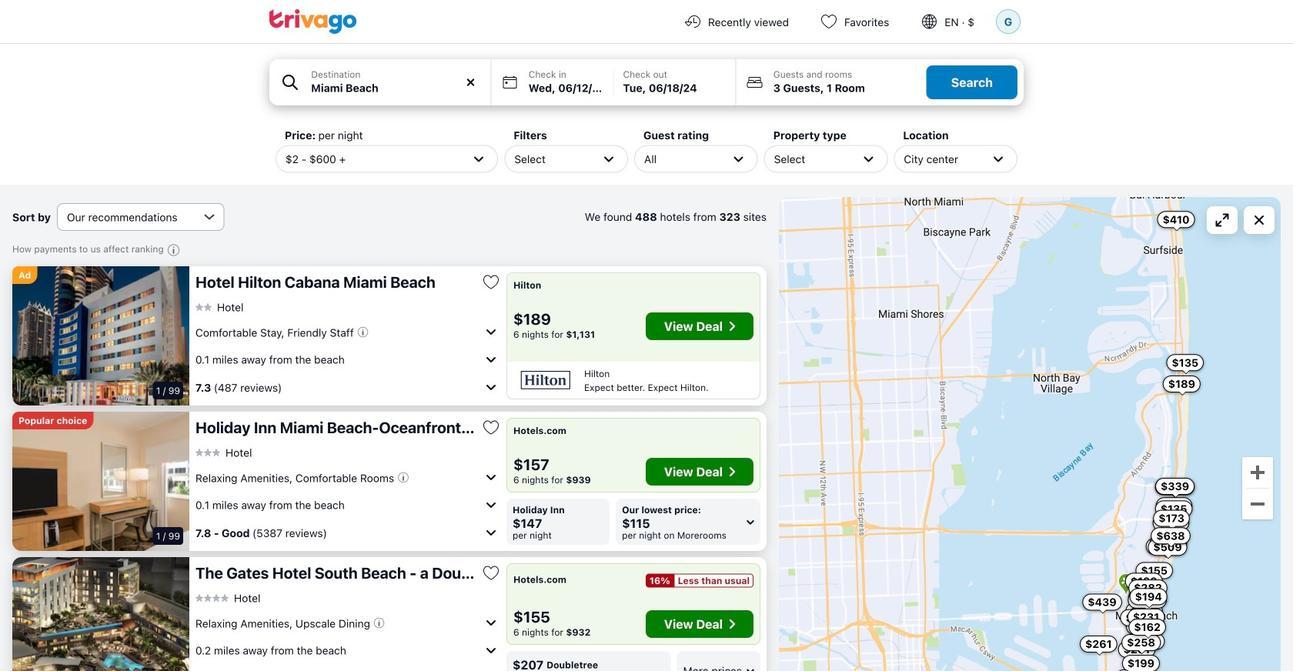 Task type: describe. For each thing, give the bounding box(es) containing it.
Where to? search field
[[311, 80, 482, 96]]

hilton image
[[513, 369, 578, 391]]

trivago logo image
[[269, 9, 357, 34]]

the gates hotel south beach - a doubletree by hilton, (miami beach, usa) image
[[12, 557, 189, 671]]



Task type: vqa. For each thing, say whether or not it's contained in the screenshot.
comfort inn & suites, (plattsburgh, usa) image
no



Task type: locate. For each thing, give the bounding box(es) containing it.
hotel hilton cabana miami beach, (miami beach, usa) image
[[12, 266, 189, 406]]

clear image
[[464, 75, 478, 89]]

holiday inn miami beach-oceanfront, an ihg hotel, (miami beach, usa) image
[[12, 412, 189, 551]]

map region
[[779, 197, 1281, 671]]

None field
[[269, 59, 491, 105]]



